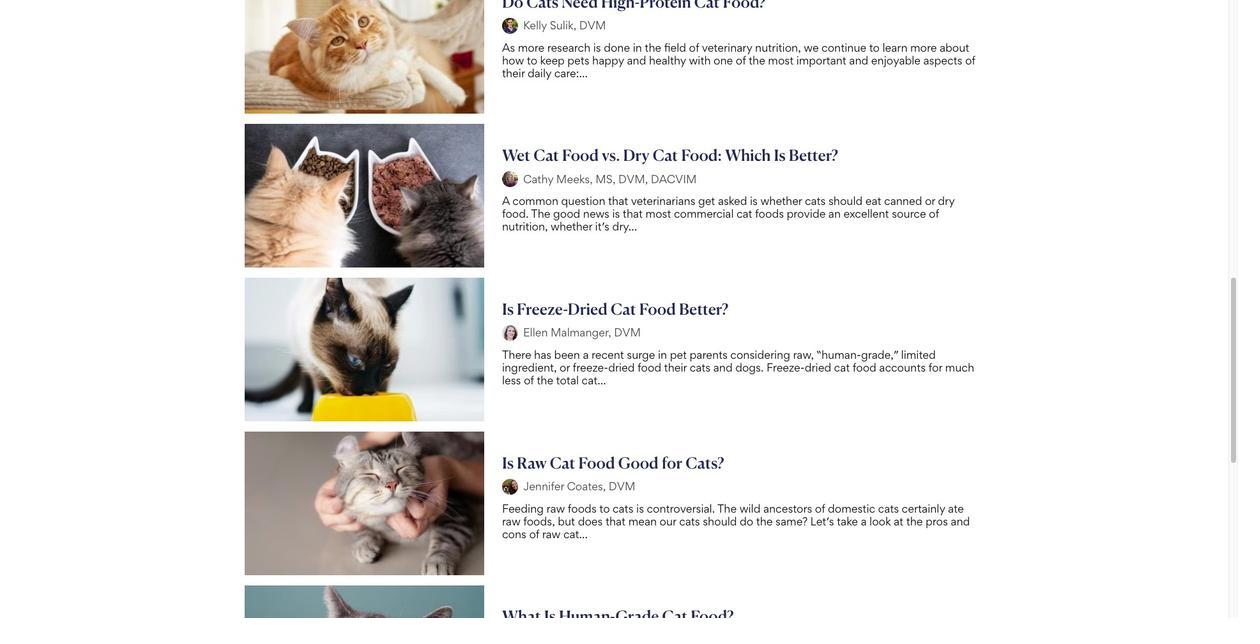 Task type: describe. For each thing, give the bounding box(es) containing it.
certainly
[[902, 502, 946, 516]]

is right it's
[[613, 207, 620, 221]]

ancestors
[[764, 502, 813, 516]]

dvm for food
[[609, 480, 636, 494]]

pets
[[568, 53, 590, 67]]

we
[[804, 41, 819, 54]]

ellen malmanger, dvm
[[523, 326, 641, 340]]

provide
[[787, 207, 826, 221]]

freeze- inside there has been a recent surge in pet parents considering raw, "human-grade," limited ingredient, or freeze-dried food their cats and dogs. freeze-dried cat food accounts for much less of the total cat...
[[767, 361, 805, 374]]

2 food from the left
[[853, 361, 877, 374]]

wet cat food vs. dry cat food: which is better?
[[502, 146, 839, 165]]

common
[[513, 194, 559, 208]]

surge
[[627, 348, 655, 362]]

1 vertical spatial food
[[640, 300, 676, 319]]

eat
[[866, 194, 882, 208]]

an
[[829, 207, 841, 221]]

cat up cathy
[[534, 146, 559, 165]]

cathy meeks, ms, dvm, dacvim
[[523, 172, 697, 186]]

cats inside a common question that veterinarians get asked is whether cats should eat canned or dry food. the good news is that most commercial cat foods provide an excellent source of nutrition, whether it's dry...
[[805, 194, 826, 208]]

domestic
[[828, 502, 876, 516]]

cons
[[502, 528, 527, 541]]

pet
[[670, 348, 687, 362]]

0 horizontal spatial freeze-
[[517, 300, 568, 319]]

foods inside the feeding raw foods to cats is controversial. the wild ancestors of domestic cats certainly ate raw foods, but does that mean our cats should do the same? let's take a look at the pros and cons of raw cat...
[[568, 502, 597, 516]]

learn
[[883, 41, 908, 54]]

canned
[[885, 194, 923, 208]]

1 vertical spatial better?
[[679, 300, 729, 319]]

1 vertical spatial for
[[662, 454, 683, 473]]

freeze-
[[573, 361, 609, 374]]

should inside the feeding raw foods to cats is controversial. the wild ancestors of domestic cats certainly ate raw foods, but does that mean our cats should do the same? let's take a look at the pros and cons of raw cat...
[[703, 515, 737, 528]]

happy
[[593, 53, 624, 67]]

let's
[[811, 515, 834, 528]]

good
[[553, 207, 581, 221]]

source
[[892, 207, 926, 221]]

ms,
[[596, 172, 616, 186]]

meeks,
[[557, 172, 593, 186]]

should inside a common question that veterinarians get asked is whether cats should eat canned or dry food. the good news is that most commercial cat foods provide an excellent source of nutrition, whether it's dry...
[[829, 194, 863, 208]]

foods inside a common question that veterinarians get asked is whether cats should eat canned or dry food. the good news is that most commercial cat foods provide an excellent source of nutrition, whether it's dry...
[[755, 207, 784, 221]]

with
[[689, 53, 711, 67]]

cats left certainly
[[878, 502, 899, 516]]

field
[[664, 41, 686, 54]]

raw left foods,
[[502, 515, 521, 528]]

cat... inside the feeding raw foods to cats is controversial. the wild ancestors of domestic cats certainly ate raw foods, but does that mean our cats should do the same? let's take a look at the pros and cons of raw cat...
[[564, 528, 588, 541]]

food.
[[502, 207, 529, 221]]

the inside the feeding raw foods to cats is controversial. the wild ancestors of domestic cats certainly ate raw foods, but does that mean our cats should do the same? let's take a look at the pros and cons of raw cat...
[[718, 502, 737, 516]]

less
[[502, 374, 521, 387]]

and left 'enjoyable'
[[850, 53, 869, 67]]

considering
[[731, 348, 791, 362]]

controversial.
[[647, 502, 715, 516]]

of left take
[[815, 502, 825, 516]]

feeding
[[502, 502, 544, 516]]

dry
[[938, 194, 955, 208]]

by image for is raw cat food good for cats?
[[502, 479, 518, 495]]

malmanger,
[[551, 326, 612, 340]]

raw,
[[793, 348, 814, 362]]

limited
[[902, 348, 936, 362]]

1 by image from the top
[[502, 18, 518, 34]]

for inside there has been a recent surge in pet parents considering raw, "human-grade," limited ingredient, or freeze-dried food their cats and dogs. freeze-dried cat food accounts for much less of the total cat...
[[929, 361, 943, 374]]

or
[[925, 194, 936, 208]]

a inside there has been a recent surge in pet parents considering raw, "human-grade," limited ingredient, or freeze-dried food their cats and dogs. freeze-dried cat food accounts for much less of the total cat...
[[583, 348, 589, 362]]

cat up dacvim
[[653, 146, 678, 165]]

cats right our
[[679, 515, 700, 528]]

important
[[797, 53, 847, 67]]

as more research is done in the field of veterinary nutrition, we continue to learn more about how to keep pets happy and healthy with one of the most important and enjoyable aspects of their daily care:...
[[502, 41, 976, 80]]

asked
[[718, 194, 747, 208]]

the right one
[[749, 53, 766, 67]]

get
[[699, 194, 715, 208]]

raw right cons
[[542, 528, 561, 541]]

coates,
[[567, 480, 606, 494]]

look
[[870, 515, 891, 528]]

cat right dried
[[611, 300, 636, 319]]

news
[[583, 207, 610, 221]]

wet
[[502, 146, 531, 165]]

dry
[[624, 146, 650, 165]]

much
[[946, 361, 975, 374]]

take
[[837, 515, 858, 528]]

one
[[714, 53, 733, 67]]

cathy
[[523, 172, 554, 186]]

most inside as more research is done in the field of veterinary nutrition, we continue to learn more about how to keep pets happy and healthy with one of the most important and enjoyable aspects of their daily care:...
[[768, 53, 794, 67]]

2 horizontal spatial to
[[870, 41, 880, 54]]

do
[[740, 515, 754, 528]]

continue
[[822, 41, 867, 54]]

the inside there has been a recent surge in pet parents considering raw, "human-grade," limited ingredient, or freeze-dried food their cats and dogs. freeze-dried cat food accounts for much less of the total cat...
[[537, 374, 554, 387]]

it's
[[595, 220, 610, 233]]

2 dried from the left
[[805, 361, 832, 374]]

keep
[[540, 53, 565, 67]]

parents
[[690, 348, 728, 362]]

aspects
[[924, 53, 963, 67]]

about
[[940, 41, 970, 54]]

is right asked
[[750, 194, 758, 208]]

is freeze-dried cat food better?
[[502, 300, 729, 319]]

sulik,
[[550, 19, 577, 32]]

"human-
[[817, 348, 862, 362]]

has
[[534, 348, 552, 362]]

our
[[660, 515, 677, 528]]

as
[[502, 41, 515, 54]]

dry...
[[613, 220, 637, 233]]

cats inside there has been a recent surge in pet parents considering raw, "human-grade," limited ingredient, or freeze-dried food their cats and dogs. freeze-dried cat food accounts for much less of the total cat...
[[690, 361, 711, 374]]

that inside the feeding raw foods to cats is controversial. the wild ancestors of domestic cats certainly ate raw foods, but does that mean our cats should do the same? let's take a look at the pros and cons of raw cat...
[[606, 515, 626, 528]]

vs.
[[602, 146, 620, 165]]

a common question that veterinarians get asked is whether cats should eat canned or dry food. the good news is that most commercial cat foods provide an excellent source of nutrition, whether it's dry...
[[502, 194, 955, 233]]

pros
[[926, 515, 948, 528]]

that down cathy meeks, ms, dvm, dacvim
[[608, 194, 628, 208]]

at
[[894, 515, 904, 528]]

same?
[[776, 515, 808, 528]]

2 vertical spatial food
[[579, 454, 615, 473]]

that right it's
[[623, 207, 643, 221]]

dacvim
[[651, 172, 697, 186]]



Task type: vqa. For each thing, say whether or not it's contained in the screenshot.
'of' within the Lice are typically treated through either topical application of antiparasiticides such as
no



Task type: locate. For each thing, give the bounding box(es) containing it.
the left wild
[[718, 502, 737, 516]]

nutrition,
[[755, 41, 801, 54], [502, 220, 548, 233]]

by image up feeding
[[502, 479, 518, 495]]

0 vertical spatial better?
[[789, 146, 839, 165]]

1 vertical spatial the
[[718, 502, 737, 516]]

more right learn
[[911, 41, 937, 54]]

cat up jennifer coates, dvm
[[550, 454, 576, 473]]

is left 'raw'
[[502, 454, 514, 473]]

healthy
[[649, 53, 686, 67]]

been
[[555, 348, 580, 362]]

dogs.
[[736, 361, 764, 374]]

most
[[768, 53, 794, 67], [646, 207, 671, 221]]

for left much
[[929, 361, 943, 374]]

dvm down is raw cat food good for cats?
[[609, 480, 636, 494]]

cats left an on the top right of page
[[805, 194, 826, 208]]

the right do
[[757, 515, 773, 528]]

whether
[[761, 194, 802, 208], [551, 220, 593, 233]]

of right cons
[[529, 528, 540, 541]]

jennifer
[[523, 480, 564, 494]]

and right pros
[[951, 515, 970, 528]]

ellen
[[523, 326, 548, 340]]

better? up provide on the right top of page
[[789, 146, 839, 165]]

0 vertical spatial whether
[[761, 194, 802, 208]]

cat... right total
[[582, 374, 606, 387]]

to inside the feeding raw foods to cats is controversial. the wild ancestors of domestic cats certainly ate raw foods, but does that mean our cats should do the same? let's take a look at the pros and cons of raw cat...
[[600, 502, 610, 516]]

0 vertical spatial their
[[502, 66, 525, 80]]

2 by image from the top
[[502, 171, 518, 187]]

raw
[[517, 454, 547, 473]]

1 horizontal spatial their
[[664, 361, 687, 374]]

1 vertical spatial cat...
[[564, 528, 588, 541]]

food up meeks,
[[562, 146, 599, 165]]

cat... inside there has been a recent surge in pet parents considering raw, "human-grade," limited ingredient, or freeze-dried food their cats and dogs. freeze-dried cat food accounts for much less of the total cat...
[[582, 374, 606, 387]]

0 horizontal spatial to
[[527, 53, 538, 67]]

nutrition, down common
[[502, 220, 548, 233]]

0 horizontal spatial a
[[583, 348, 589, 362]]

in inside as more research is done in the field of veterinary nutrition, we continue to learn more about how to keep pets happy and healthy with one of the most important and enjoyable aspects of their daily care:...
[[633, 41, 642, 54]]

for
[[929, 361, 943, 374], [662, 454, 683, 473]]

is right which
[[774, 146, 786, 165]]

recent
[[592, 348, 624, 362]]

a right been
[[583, 348, 589, 362]]

cat right "get"
[[737, 207, 753, 221]]

0 vertical spatial a
[[583, 348, 589, 362]]

nutrition, inside as more research is done in the field of veterinary nutrition, we continue to learn more about how to keep pets happy and healthy with one of the most important and enjoyable aspects of their daily care:...
[[755, 41, 801, 54]]

their inside there has been a recent surge in pet parents considering raw, "human-grade," limited ingredient, or freeze-dried food their cats and dogs. freeze-dried cat food accounts for much less of the total cat...
[[664, 361, 687, 374]]

0 horizontal spatial whether
[[551, 220, 593, 233]]

feeding raw foods to cats is controversial. the wild ancestors of domestic cats certainly ate raw foods, but does that mean our cats should do the same? let's take a look at the pros and cons of raw cat...
[[502, 502, 970, 541]]

1 horizontal spatial to
[[600, 502, 610, 516]]

the left field on the top right of the page
[[645, 41, 662, 54]]

0 vertical spatial for
[[929, 361, 943, 374]]

and right happy
[[627, 53, 646, 67]]

by image for is freeze-dried cat food better?
[[502, 325, 518, 341]]

0 vertical spatial should
[[829, 194, 863, 208]]

their down as
[[502, 66, 525, 80]]

mean
[[629, 515, 657, 528]]

the
[[531, 207, 551, 221], [718, 502, 737, 516]]

grade,"
[[862, 348, 899, 362]]

1 vertical spatial freeze-
[[767, 361, 805, 374]]

research
[[547, 41, 591, 54]]

cats?
[[686, 454, 724, 473]]

to down coates,
[[600, 502, 610, 516]]

more down kelly on the top
[[518, 41, 545, 54]]

care:...
[[555, 66, 588, 80]]

to left learn
[[870, 41, 880, 54]]

0 vertical spatial cat...
[[582, 374, 606, 387]]

1 horizontal spatial whether
[[761, 194, 802, 208]]

of right field on the top right of the page
[[689, 41, 699, 54]]

0 vertical spatial most
[[768, 53, 794, 67]]

1 vertical spatial nutrition,
[[502, 220, 548, 233]]

is up 'there'
[[502, 300, 514, 319]]

in inside there has been a recent surge in pet parents considering raw, "human-grade," limited ingredient, or freeze-dried food their cats and dogs. freeze-dried cat food accounts for much less of the total cat...
[[658, 348, 667, 362]]

0 vertical spatial in
[[633, 41, 642, 54]]

better?
[[789, 146, 839, 165], [679, 300, 729, 319]]

of right source
[[929, 207, 939, 221]]

1 horizontal spatial food
[[853, 361, 877, 374]]

of right one
[[736, 53, 746, 67]]

1 vertical spatial dvm
[[614, 326, 641, 340]]

food left pet
[[638, 361, 662, 374]]

excellent
[[844, 207, 889, 221]]

cats right does
[[613, 502, 634, 516]]

jennifer coates, dvm
[[523, 480, 636, 494]]

0 vertical spatial the
[[531, 207, 551, 221]]

by image
[[502, 18, 518, 34], [502, 171, 518, 187], [502, 325, 518, 341], [502, 479, 518, 495]]

food
[[638, 361, 662, 374], [853, 361, 877, 374]]

0 vertical spatial freeze-
[[517, 300, 568, 319]]

question
[[561, 194, 606, 208]]

ate
[[948, 502, 964, 516]]

1 vertical spatial foods
[[568, 502, 597, 516]]

1 horizontal spatial dried
[[805, 361, 832, 374]]

dried down "ellen malmanger, dvm"
[[609, 361, 635, 374]]

1 horizontal spatial better?
[[789, 146, 839, 165]]

0 vertical spatial is
[[774, 146, 786, 165]]

wild
[[740, 502, 761, 516]]

should left do
[[703, 515, 737, 528]]

in left pet
[[658, 348, 667, 362]]

food:
[[682, 146, 722, 165]]

1 horizontal spatial a
[[861, 515, 867, 528]]

dvm for cat
[[614, 326, 641, 340]]

foods,
[[524, 515, 555, 528]]

a
[[502, 194, 510, 208]]

the
[[645, 41, 662, 54], [749, 53, 766, 67], [537, 374, 554, 387], [757, 515, 773, 528], [907, 515, 923, 528]]

cat... right foods,
[[564, 528, 588, 541]]

freeze- up ellen
[[517, 300, 568, 319]]

cat
[[534, 146, 559, 165], [653, 146, 678, 165], [611, 300, 636, 319], [550, 454, 576, 473]]

their left parents
[[664, 361, 687, 374]]

nutrition, left we
[[755, 41, 801, 54]]

accounts
[[880, 361, 926, 374]]

is left done
[[594, 41, 601, 54]]

0 horizontal spatial food
[[638, 361, 662, 374]]

1 horizontal spatial more
[[911, 41, 937, 54]]

most right dry...
[[646, 207, 671, 221]]

that right does
[[606, 515, 626, 528]]

foods left provide on the right top of page
[[755, 207, 784, 221]]

for left cats?
[[662, 454, 683, 473]]

nutrition, inside a common question that veterinarians get asked is whether cats should eat canned or dry food. the good news is that most commercial cat foods provide an excellent source of nutrition, whether it's dry...
[[502, 220, 548, 233]]

cat inside a common question that veterinarians get asked is whether cats should eat canned or dry food. the good news is that most commercial cat foods provide an excellent source of nutrition, whether it's dry...
[[737, 207, 753, 221]]

freeze-
[[517, 300, 568, 319], [767, 361, 805, 374]]

freeze- right dogs.
[[767, 361, 805, 374]]

0 vertical spatial foods
[[755, 207, 784, 221]]

cat left the grade,"
[[834, 361, 850, 374]]

that
[[608, 194, 628, 208], [623, 207, 643, 221], [606, 515, 626, 528]]

should left eat
[[829, 194, 863, 208]]

0 horizontal spatial the
[[531, 207, 551, 221]]

1 more from the left
[[518, 41, 545, 54]]

0 horizontal spatial more
[[518, 41, 545, 54]]

veterinarians
[[631, 194, 696, 208]]

commercial
[[674, 207, 734, 221]]

0 horizontal spatial should
[[703, 515, 737, 528]]

4 by image from the top
[[502, 479, 518, 495]]

should
[[829, 194, 863, 208], [703, 515, 737, 528]]

dvm,
[[619, 172, 648, 186]]

to right how
[[527, 53, 538, 67]]

more
[[518, 41, 545, 54], [911, 41, 937, 54]]

there has been a recent surge in pet parents considering raw, "human-grade," limited ingredient, or freeze-dried food their cats and dogs. freeze-dried cat food accounts for much less of the total cat...
[[502, 348, 975, 387]]

their inside as more research is done in the field of veterinary nutrition, we continue to learn more about how to keep pets happy and healthy with one of the most important and enjoyable aspects of their daily care:...
[[502, 66, 525, 80]]

1 vertical spatial whether
[[551, 220, 593, 233]]

the left total
[[537, 374, 554, 387]]

the inside a common question that veterinarians get asked is whether cats should eat canned or dry food. the good news is that most commercial cat foods provide an excellent source of nutrition, whether it's dry...
[[531, 207, 551, 221]]

0 horizontal spatial foods
[[568, 502, 597, 516]]

of
[[689, 41, 699, 54], [736, 53, 746, 67], [966, 53, 976, 67], [929, 207, 939, 221], [524, 374, 534, 387], [815, 502, 825, 516], [529, 528, 540, 541]]

0 vertical spatial cat
[[737, 207, 753, 221]]

0 horizontal spatial most
[[646, 207, 671, 221]]

good
[[618, 454, 659, 473]]

1 food from the left
[[638, 361, 662, 374]]

cat...
[[582, 374, 606, 387], [564, 528, 588, 541]]

1 vertical spatial in
[[658, 348, 667, 362]]

and left dogs.
[[714, 361, 733, 374]]

is for is raw cat food good for cats?
[[502, 454, 514, 473]]

in right done
[[633, 41, 642, 54]]

food left the accounts in the right bottom of the page
[[853, 361, 877, 374]]

1 horizontal spatial foods
[[755, 207, 784, 221]]

dried right considering
[[805, 361, 832, 374]]

1 horizontal spatial freeze-
[[767, 361, 805, 374]]

0 vertical spatial food
[[562, 146, 599, 165]]

is for is freeze-dried cat food better?
[[502, 300, 514, 319]]

1 vertical spatial cat
[[834, 361, 850, 374]]

by image up the a
[[502, 171, 518, 187]]

cat inside there has been a recent surge in pet parents considering raw, "human-grade," limited ingredient, or freeze-dried food their cats and dogs. freeze-dried cat food accounts for much less of the total cat...
[[834, 361, 850, 374]]

is left our
[[637, 502, 644, 516]]

0 horizontal spatial nutrition,
[[502, 220, 548, 233]]

is
[[594, 41, 601, 54], [750, 194, 758, 208], [613, 207, 620, 221], [637, 502, 644, 516]]

dried
[[568, 300, 608, 319]]

1 horizontal spatial most
[[768, 53, 794, 67]]

0 horizontal spatial for
[[662, 454, 683, 473]]

2 vertical spatial dvm
[[609, 480, 636, 494]]

raw down jennifer
[[547, 502, 565, 516]]

1 vertical spatial is
[[502, 300, 514, 319]]

food up surge
[[640, 300, 676, 319]]

kelly sulik, dvm
[[523, 19, 606, 32]]

0 horizontal spatial in
[[633, 41, 642, 54]]

3 by image from the top
[[502, 325, 518, 341]]

2 vertical spatial is
[[502, 454, 514, 473]]

1 vertical spatial their
[[664, 361, 687, 374]]

by image up 'there'
[[502, 325, 518, 341]]

most left we
[[768, 53, 794, 67]]

ingredient, or
[[502, 361, 570, 374]]

1 horizontal spatial in
[[658, 348, 667, 362]]

enjoyable
[[872, 53, 921, 67]]

is inside as more research is done in the field of veterinary nutrition, we continue to learn more about how to keep pets happy and healthy with one of the most important and enjoyable aspects of their daily care:...
[[594, 41, 601, 54]]

done
[[604, 41, 630, 54]]

of inside there has been a recent surge in pet parents considering raw, "human-grade," limited ingredient, or freeze-dried food their cats and dogs. freeze-dried cat food accounts for much less of the total cat...
[[524, 374, 534, 387]]

1 horizontal spatial for
[[929, 361, 943, 374]]

a
[[583, 348, 589, 362], [861, 515, 867, 528]]

1 horizontal spatial the
[[718, 502, 737, 516]]

kelly
[[523, 19, 547, 32]]

which
[[725, 146, 771, 165]]

0 vertical spatial nutrition,
[[755, 41, 801, 54]]

and inside the feeding raw foods to cats is controversial. the wild ancestors of domestic cats certainly ate raw foods, but does that mean our cats should do the same? let's take a look at the pros and cons of raw cat...
[[951, 515, 970, 528]]

and inside there has been a recent surge in pet parents considering raw, "human-grade," limited ingredient, or freeze-dried food their cats and dogs. freeze-dried cat food accounts for much less of the total cat...
[[714, 361, 733, 374]]

is
[[774, 146, 786, 165], [502, 300, 514, 319], [502, 454, 514, 473]]

food up coates,
[[579, 454, 615, 473]]

of right 'aspects'
[[966, 53, 976, 67]]

of right 'less'
[[524, 374, 534, 387]]

a inside the feeding raw foods to cats is controversial. the wild ancestors of domestic cats certainly ate raw foods, but does that mean our cats should do the same? let's take a look at the pros and cons of raw cat...
[[861, 515, 867, 528]]

1 horizontal spatial nutrition,
[[755, 41, 801, 54]]

0 horizontal spatial their
[[502, 66, 525, 80]]

1 vertical spatial a
[[861, 515, 867, 528]]

by image up as
[[502, 18, 518, 34]]

dvm up surge
[[614, 326, 641, 340]]

dvm right the sulik,
[[580, 19, 606, 32]]

by image for wet cat food vs. dry cat food: which is better?
[[502, 171, 518, 187]]

cats right pet
[[690, 361, 711, 374]]

1 horizontal spatial should
[[829, 194, 863, 208]]

0 horizontal spatial better?
[[679, 300, 729, 319]]

there
[[502, 348, 531, 362]]

2 more from the left
[[911, 41, 937, 54]]

1 vertical spatial most
[[646, 207, 671, 221]]

food
[[562, 146, 599, 165], [640, 300, 676, 319], [579, 454, 615, 473]]

cats
[[805, 194, 826, 208], [690, 361, 711, 374], [613, 502, 634, 516], [878, 502, 899, 516], [679, 515, 700, 528]]

the right food. on the left top of the page
[[531, 207, 551, 221]]

a right take
[[861, 515, 867, 528]]

does
[[578, 515, 603, 528]]

most inside a common question that veterinarians get asked is whether cats should eat canned or dry food. the good news is that most commercial cat foods provide an excellent source of nutrition, whether it's dry...
[[646, 207, 671, 221]]

foods down jennifer coates, dvm
[[568, 502, 597, 516]]

better? up parents
[[679, 300, 729, 319]]

1 dried from the left
[[609, 361, 635, 374]]

whether right asked
[[761, 194, 802, 208]]

whether down question
[[551, 220, 593, 233]]

veterinary
[[702, 41, 753, 54]]

daily
[[528, 66, 552, 80]]

the right at
[[907, 515, 923, 528]]

0 horizontal spatial cat
[[737, 207, 753, 221]]

0 horizontal spatial dried
[[609, 361, 635, 374]]

is inside the feeding raw foods to cats is controversial. the wild ancestors of domestic cats certainly ate raw foods, but does that mean our cats should do the same? let's take a look at the pros and cons of raw cat...
[[637, 502, 644, 516]]

of inside a common question that veterinarians get asked is whether cats should eat canned or dry food. the good news is that most commercial cat foods provide an excellent source of nutrition, whether it's dry...
[[929, 207, 939, 221]]

0 vertical spatial dvm
[[580, 19, 606, 32]]

is raw cat food good for cats?
[[502, 454, 724, 473]]

1 vertical spatial should
[[703, 515, 737, 528]]

1 horizontal spatial cat
[[834, 361, 850, 374]]



